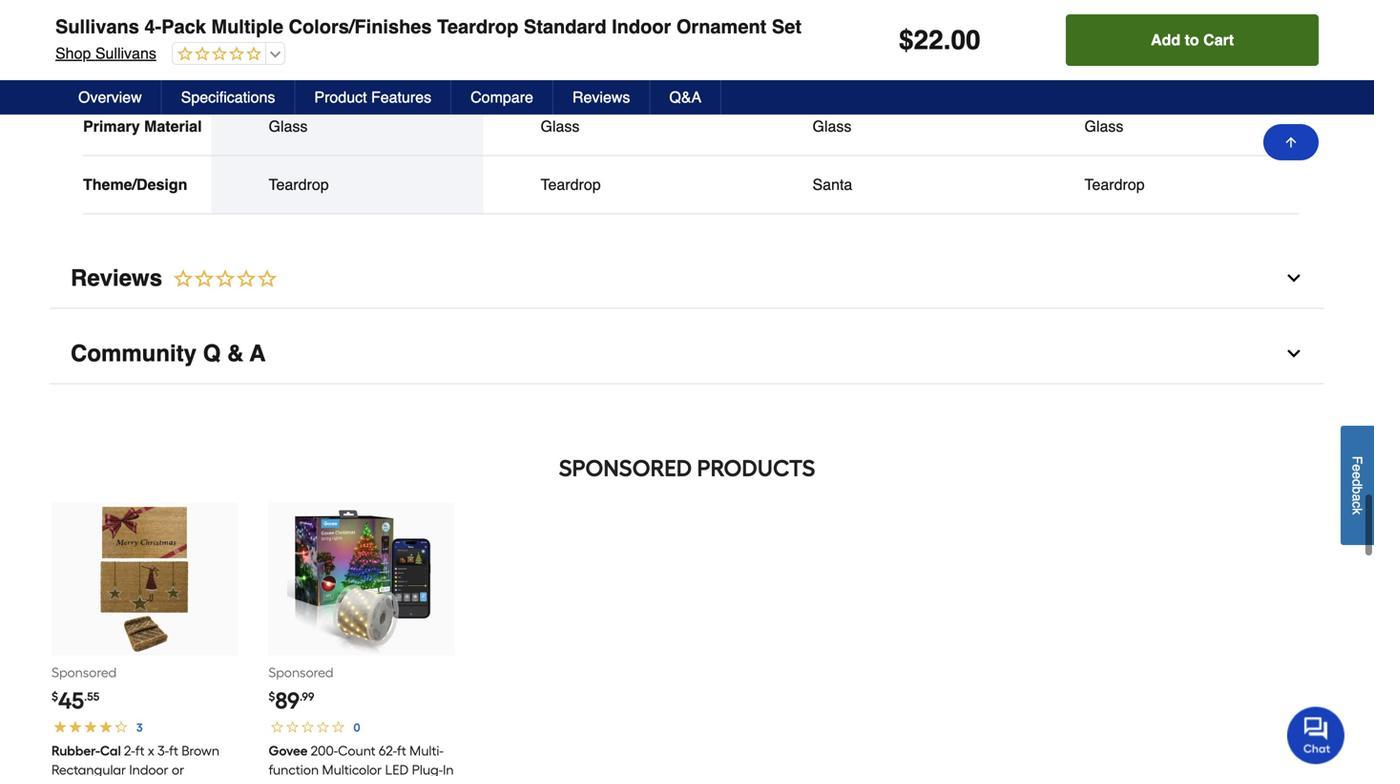 Task type: locate. For each thing, give the bounding box(es) containing it.
1 horizontal spatial indoor
[[612, 16, 671, 38]]

material
[[144, 118, 202, 135]]

1 horizontal spatial $
[[269, 690, 275, 704]]

1 vertical spatial sullivans
[[95, 44, 156, 62]]

standard cell up product at the left of page
[[269, 59, 426, 78]]

0 horizontal spatial reviews
[[71, 265, 162, 291]]

glass cell down product at the left of page
[[269, 117, 426, 136]]

200-
[[311, 743, 338, 759]]

sullivans down 4-
[[95, 44, 156, 62]]

chevron down image
[[1285, 269, 1304, 288]]

0 horizontal spatial ft
[[135, 743, 145, 759]]

standard cell down add
[[1085, 59, 1242, 78]]

zero stars image
[[173, 46, 261, 63], [162, 268, 279, 292]]

62-
[[379, 743, 397, 759]]

teardrop for second teardrop "cell" from left
[[541, 176, 601, 193]]

reviews left q&a at the top of page
[[573, 88, 630, 106]]

$ for 22
[[899, 25, 914, 55]]

ft left x at the bottom
[[135, 743, 145, 759]]

product features button
[[295, 80, 452, 115]]

$ left .99
[[269, 690, 275, 704]]

2 horizontal spatial $
[[899, 25, 914, 55]]

0 horizontal spatial $
[[52, 690, 58, 704]]

e
[[1350, 464, 1366, 472], [1350, 472, 1366, 479]]

c
[[1350, 501, 1366, 508]]

q&a button
[[650, 80, 722, 115]]

standard
[[524, 16, 607, 38], [269, 59, 331, 77], [541, 59, 603, 77], [813, 59, 875, 77], [1085, 59, 1147, 77]]

1 vertical spatial reviews
[[71, 265, 162, 291]]

sponsored
[[559, 454, 692, 482], [52, 664, 117, 681], [269, 664, 334, 681]]

3 teardrop cell from the left
[[1085, 175, 1242, 194]]

$ 22 . 00
[[899, 25, 981, 55]]

1 horizontal spatial teardrop cell
[[541, 175, 698, 194]]

$ left ".55"
[[52, 690, 58, 704]]

1 e from the top
[[1350, 464, 1366, 472]]

1 horizontal spatial cell
[[541, 0, 698, 20]]

to
[[1185, 31, 1200, 49]]

ornament
[[677, 16, 767, 38]]

reviews
[[573, 88, 630, 106], [71, 265, 162, 291]]

200-count 62-ft multi- function multicolor led plug-i
[[269, 743, 454, 776]]

2 horizontal spatial sponsored
[[559, 454, 692, 482]]

e up b
[[1350, 472, 1366, 479]]

3 glass cell from the left
[[813, 117, 970, 136]]

&
[[227, 340, 244, 367]]

zero stars image down multiple
[[173, 46, 261, 63]]

rubber-
[[52, 743, 100, 759]]

2 horizontal spatial ft
[[397, 743, 406, 759]]

0 horizontal spatial indoor
[[129, 762, 169, 776]]

1 glass cell from the left
[[269, 117, 426, 136]]

indoor left "ornament" in the top of the page
[[612, 16, 671, 38]]

standard cell up q&a at the top of page
[[541, 59, 698, 78]]

$ for 89
[[269, 690, 275, 704]]

1 horizontal spatial sponsored
[[269, 664, 334, 681]]

cell
[[269, 0, 426, 20], [541, 0, 698, 20], [1085, 0, 1242, 20]]

2 glass cell from the left
[[541, 117, 698, 136]]

glass cell down add
[[1085, 117, 1242, 136]]

pack
[[161, 16, 206, 38]]

a
[[250, 340, 266, 367]]

2 glass from the left
[[541, 118, 580, 135]]

standard cell
[[269, 59, 426, 78], [541, 59, 698, 78], [813, 59, 970, 78], [1085, 59, 1242, 78]]

1 horizontal spatial reviews
[[573, 88, 630, 106]]

0 vertical spatial reviews
[[573, 88, 630, 106]]

rubber-cal
[[52, 743, 121, 759]]

teardrop cell
[[269, 175, 426, 194], [541, 175, 698, 194], [1085, 175, 1242, 194]]

reviews button left q&a at the top of page
[[554, 80, 650, 115]]

2 horizontal spatial teardrop cell
[[1085, 175, 1242, 194]]

ft right x at the bottom
[[169, 743, 178, 759]]

colors/finishes
[[289, 16, 432, 38]]

e up d
[[1350, 464, 1366, 472]]

sullivans up shop sullivans
[[55, 16, 139, 38]]

indoor down x at the bottom
[[129, 762, 169, 776]]

glass cell
[[269, 117, 426, 136], [541, 117, 698, 136], [813, 117, 970, 136], [1085, 117, 1242, 136]]

glass cell up santa "cell"
[[813, 117, 970, 136]]

$ for 45
[[52, 690, 58, 704]]

rubber-cal 2-ft x 3-ft brown rectangular indoor or outdoor winter door mat image
[[70, 504, 219, 654]]

x
[[148, 743, 154, 759]]

shop sullivans
[[55, 44, 156, 62]]

reviews button up community q & a 'button'
[[50, 249, 1325, 309]]

0 horizontal spatial sponsored
[[52, 664, 117, 681]]

22
[[914, 25, 944, 55]]

glass
[[269, 118, 308, 135], [541, 118, 580, 135], [813, 118, 852, 135], [1085, 118, 1124, 135]]

reviews up the community
[[71, 265, 162, 291]]

3 ft from the left
[[397, 743, 406, 759]]

2 e from the top
[[1350, 472, 1366, 479]]

zero stars image up q
[[162, 268, 279, 292]]

1 standard cell from the left
[[269, 59, 426, 78]]

standard cell down 22
[[813, 59, 970, 78]]

reviews button
[[554, 80, 650, 115], [50, 249, 1325, 309]]

community q & a button
[[50, 324, 1325, 384]]

features
[[371, 88, 432, 106]]

add to cart button
[[1066, 14, 1319, 66]]

compare button
[[452, 80, 554, 115]]

theme/design
[[83, 176, 187, 193]]

glass cell down q&a at the top of page
[[541, 117, 698, 136]]

0 vertical spatial reviews button
[[554, 80, 650, 115]]

d
[[1350, 479, 1366, 486]]

k
[[1350, 508, 1366, 515]]

45
[[58, 687, 84, 715]]

$
[[899, 25, 914, 55], [52, 690, 58, 704], [269, 690, 275, 704]]

santa
[[813, 176, 853, 193]]

$ left the .
[[899, 25, 914, 55]]

89
[[275, 687, 300, 715]]

sullivans
[[55, 16, 139, 38], [95, 44, 156, 62]]

indoor
[[612, 16, 671, 38], [129, 762, 169, 776]]

teardrop for third teardrop "cell" from the right
[[269, 176, 329, 193]]

$ 89 .99
[[269, 687, 314, 715]]

indoor inside 2-ft x 3-ft brown rectangular indoor o
[[129, 762, 169, 776]]

4-
[[144, 16, 161, 38]]

teardrop
[[437, 16, 519, 38], [269, 176, 329, 193], [541, 176, 601, 193], [1085, 176, 1145, 193]]

$ inside $ 45 .55
[[52, 690, 58, 704]]

overview button
[[59, 80, 162, 115]]

ft inside 200-count 62-ft multi- function multicolor led plug-i
[[397, 743, 406, 759]]

plug-
[[412, 762, 443, 776]]

reviews for the reviews button to the top
[[573, 88, 630, 106]]

1 horizontal spatial ft
[[169, 743, 178, 759]]

size
[[83, 59, 114, 77]]

indoor for standard
[[612, 16, 671, 38]]

cart
[[1204, 31, 1234, 49]]

2 standard cell from the left
[[541, 59, 698, 78]]

0 horizontal spatial teardrop cell
[[269, 175, 426, 194]]

1 cell from the left
[[269, 0, 426, 20]]

sponsored inside southdeep products heading
[[559, 454, 692, 482]]

rectangular
[[52, 762, 126, 776]]

f e e d b a c k button
[[1341, 426, 1375, 545]]

overview
[[78, 88, 142, 106]]

1 vertical spatial indoor
[[129, 762, 169, 776]]

ft up led at the left bottom of the page
[[397, 743, 406, 759]]

0 vertical spatial indoor
[[612, 16, 671, 38]]

2 horizontal spatial cell
[[1085, 0, 1242, 20]]

2 ft from the left
[[169, 743, 178, 759]]

0 horizontal spatial cell
[[269, 0, 426, 20]]

$ inside $ 89 .99
[[269, 690, 275, 704]]

ft
[[135, 743, 145, 759], [169, 743, 178, 759], [397, 743, 406, 759]]

1 vertical spatial zero stars image
[[162, 268, 279, 292]]



Task type: vqa. For each thing, say whether or not it's contained in the screenshot.


Task type: describe. For each thing, give the bounding box(es) containing it.
function
[[269, 762, 319, 776]]

product
[[314, 88, 367, 106]]

q
[[203, 340, 221, 367]]

3 standard cell from the left
[[813, 59, 970, 78]]

0 vertical spatial zero stars image
[[173, 46, 261, 63]]

shop
[[55, 44, 91, 62]]

sullivans 4-pack multiple colors/finishes teardrop standard indoor ornament set
[[55, 16, 802, 38]]

led
[[385, 762, 409, 776]]

cal
[[100, 743, 121, 759]]

2 cell from the left
[[541, 0, 698, 20]]

arrow up image
[[1284, 135, 1299, 150]]

reviews for bottommost the reviews button
[[71, 265, 162, 291]]

community q & a
[[71, 340, 266, 367]]

4 glass from the left
[[1085, 118, 1124, 135]]

.
[[944, 25, 951, 55]]

3 glass from the left
[[813, 118, 852, 135]]

2 teardrop cell from the left
[[541, 175, 698, 194]]

3-
[[158, 743, 169, 759]]

product features
[[314, 88, 432, 106]]

1 glass from the left
[[269, 118, 308, 135]]

govee
[[269, 743, 308, 759]]

3 cell from the left
[[1085, 0, 1242, 20]]

products
[[697, 454, 816, 482]]

$ 45 .55
[[52, 687, 100, 715]]

santa cell
[[813, 175, 970, 194]]

count
[[338, 743, 375, 759]]

primary material
[[83, 118, 202, 135]]

multiple
[[211, 16, 283, 38]]

brown
[[182, 743, 220, 759]]

4 glass cell from the left
[[1085, 117, 1242, 136]]

set
[[772, 16, 802, 38]]

2-ft x 3-ft brown rectangular indoor o
[[52, 743, 220, 776]]

no image
[[1085, 0, 1100, 15]]

chevron down image
[[1285, 344, 1304, 363]]

sponsored for 89
[[269, 664, 334, 681]]

community
[[71, 340, 197, 367]]

f e e d b a c k
[[1350, 456, 1366, 515]]

sponsored products
[[559, 454, 816, 482]]

multicolor
[[322, 762, 382, 776]]

1 teardrop cell from the left
[[269, 175, 426, 194]]

4 standard cell from the left
[[1085, 59, 1242, 78]]

specifications
[[181, 88, 275, 106]]

southdeep products heading
[[50, 449, 1325, 487]]

chat invite button image
[[1288, 706, 1346, 764]]

.99
[[300, 690, 314, 704]]

govee 200-count 62-ft multi-function multicolor led plug-in christmas string lights timer image
[[287, 504, 436, 654]]

a
[[1350, 494, 1366, 501]]

primary
[[83, 118, 140, 135]]

add
[[1151, 31, 1181, 49]]

0 vertical spatial sullivans
[[55, 16, 139, 38]]

compare
[[471, 88, 534, 106]]

b
[[1350, 486, 1366, 494]]

q&a
[[670, 88, 702, 106]]

.55
[[84, 690, 100, 704]]

multi-
[[410, 743, 443, 759]]

2-
[[124, 743, 135, 759]]

1 vertical spatial reviews button
[[50, 249, 1325, 309]]

add to cart
[[1151, 31, 1234, 49]]

00
[[951, 25, 981, 55]]

indoor for rectangular
[[129, 762, 169, 776]]

teardrop for third teardrop "cell" from left
[[1085, 176, 1145, 193]]

f
[[1350, 456, 1366, 464]]

specifications button
[[162, 80, 295, 115]]

sponsored for 45
[[52, 664, 117, 681]]

1 ft from the left
[[135, 743, 145, 759]]



